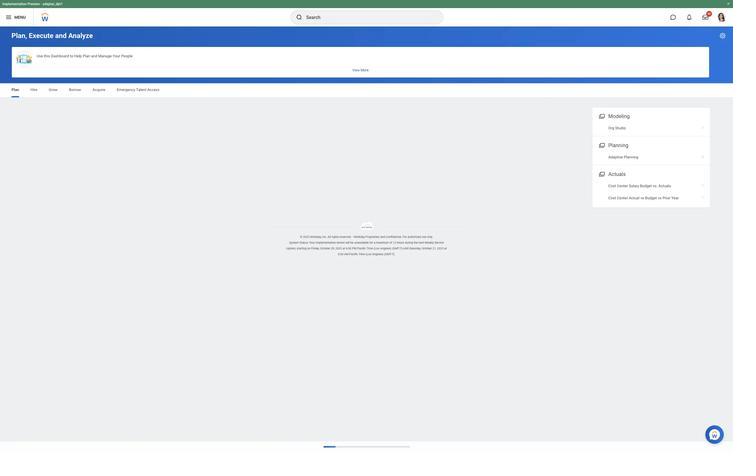 Task type: describe. For each thing, give the bounding box(es) containing it.
©
[[300, 236, 303, 239]]

for
[[370, 241, 373, 245]]

of
[[390, 241, 393, 245]]

acquire
[[93, 88, 105, 92]]

1 vertical spatial pacific
[[350, 253, 358, 256]]

will
[[346, 241, 350, 245]]

actuals inside list
[[659, 184, 672, 188]]

until
[[404, 247, 409, 250]]

0 horizontal spatial 2023
[[303, 236, 310, 239]]

0 vertical spatial budget
[[641, 184, 653, 188]]

workday,
[[311, 236, 322, 239]]

to
[[70, 54, 73, 58]]

center for salary
[[618, 184, 629, 188]]

service
[[435, 241, 444, 245]]

ext link image
[[702, 153, 707, 159]]

be
[[351, 241, 354, 245]]

0 horizontal spatial time
[[359, 253, 365, 256]]

plan inside button
[[83, 54, 90, 58]]

use
[[422, 236, 427, 239]]

access
[[147, 88, 160, 92]]

use this dashboard to help plan and manage your people
[[37, 54, 133, 58]]

justify image
[[5, 14, 12, 21]]

configure this page image
[[720, 32, 727, 39]]

saturday,
[[410, 247, 421, 250]]

20,
[[331, 247, 335, 250]]

the
[[414, 241, 418, 245]]

plan,
[[12, 32, 27, 40]]

inc.
[[323, 236, 327, 239]]

talent
[[136, 88, 147, 92]]

unavailable
[[355, 241, 369, 245]]

cost center salary budget vs. actuals
[[609, 184, 672, 188]]

execute
[[29, 32, 53, 40]]

2 vs from the left
[[659, 196, 662, 200]]

21,
[[433, 247, 437, 250]]

starting
[[297, 247, 307, 250]]

on
[[308, 247, 311, 250]]

implementation inside © 2023 workday, inc. all rights reserved. - workday proprietary and confidential. for authorized use only. system status: your implementation tenant will be unavailable for a maximum of 12 hours during the next weekly service update; starting on friday, october 20, 2023 at 6:00 pm pacific time (los angeles) (gmt-7) until saturday, october 21, 2023 at 6:00 am pacific time (los angeles) (gmt-7).
[[316, 241, 336, 245]]

use this dashboard to help plan and manage your people button
[[12, 47, 710, 78]]

hours
[[397, 241, 405, 245]]

confidential.
[[386, 236, 402, 239]]

friday,
[[312, 247, 320, 250]]

chevron right image for cost center salary budget vs. actuals
[[700, 182, 707, 188]]

modeling
[[609, 113, 630, 119]]

all
[[328, 236, 331, 239]]

cost for cost center actual vs budget vs prior year
[[609, 196, 617, 200]]

Search Workday  search field
[[307, 11, 432, 24]]

update;
[[287, 247, 296, 250]]

vs.
[[654, 184, 658, 188]]

implementation inside menu banner
[[2, 2, 27, 6]]

0 vertical spatial (gmt-
[[393, 247, 400, 250]]

your inside © 2023 workday, inc. all rights reserved. - workday proprietary and confidential. for authorized use only. system status: your implementation tenant will be unavailable for a maximum of 12 hours during the next weekly service update; starting on friday, october 20, 2023 at 6:00 pm pacific time (los angeles) (gmt-7) until saturday, october 21, 2023 at 6:00 am pacific time (los angeles) (gmt-7).
[[309, 241, 315, 245]]

0 horizontal spatial and
[[55, 32, 67, 40]]

help
[[74, 54, 82, 58]]

for
[[403, 236, 407, 239]]

2 october from the left
[[422, 247, 432, 250]]

during
[[405, 241, 413, 245]]

salary
[[630, 184, 640, 188]]

cost center actual vs budget vs prior year
[[609, 196, 680, 200]]

1 horizontal spatial 2023
[[336, 247, 342, 250]]

0 vertical spatial time
[[367, 247, 373, 250]]

only.
[[428, 236, 434, 239]]

adaptive
[[609, 155, 624, 159]]

30
[[708, 12, 712, 15]]

implementation preview -   adeptai_dpt1
[[2, 2, 63, 6]]

menu
[[14, 15, 26, 20]]

status:
[[300, 241, 309, 245]]

profile logan mcneil image
[[718, 13, 727, 23]]

chevron right image for org studio
[[700, 124, 707, 130]]

weekly
[[425, 241, 434, 245]]

workday
[[354, 236, 365, 239]]

use
[[37, 54, 43, 58]]

1 vertical spatial angeles)
[[373, 253, 384, 256]]

1 october from the left
[[320, 247, 331, 250]]

grow
[[49, 88, 58, 92]]

plan, execute and analyze
[[12, 32, 93, 40]]



Task type: vqa. For each thing, say whether or not it's contained in the screenshot.
'banner'
no



Task type: locate. For each thing, give the bounding box(es) containing it.
manage
[[98, 54, 112, 58]]

plan inside "tab list"
[[12, 88, 19, 92]]

am
[[345, 253, 349, 256]]

0 horizontal spatial plan
[[12, 88, 19, 92]]

october left the 20,
[[320, 247, 331, 250]]

cost for cost center salary budget vs. actuals
[[609, 184, 617, 188]]

center for actual
[[618, 196, 629, 200]]

1 vertical spatial cost
[[609, 196, 617, 200]]

6:00 left the am
[[338, 253, 344, 256]]

maximum
[[376, 241, 389, 245]]

1 menu group image from the top
[[598, 112, 606, 120]]

- up be
[[353, 236, 353, 239]]

adeptai_dpt1
[[43, 2, 63, 6]]

menu group image for modeling
[[598, 112, 606, 120]]

cost center salary budget vs. actuals link
[[593, 180, 711, 192]]

tab list containing plan
[[6, 84, 728, 97]]

tab list
[[6, 84, 728, 97]]

cost
[[609, 184, 617, 188], [609, 196, 617, 200]]

0 vertical spatial cost
[[609, 184, 617, 188]]

this
[[44, 54, 50, 58]]

budget
[[641, 184, 653, 188], [646, 196, 658, 200]]

borrow
[[69, 88, 81, 92]]

hire
[[31, 88, 37, 92]]

2 at from the left
[[445, 247, 447, 250]]

your left people
[[113, 54, 120, 58]]

1 center from the top
[[618, 184, 629, 188]]

planning right adaptive
[[625, 155, 639, 159]]

2 chevron right image from the top
[[700, 182, 707, 188]]

0 vertical spatial actuals
[[609, 171, 626, 177]]

emergency talent access
[[117, 88, 160, 92]]

1 vertical spatial and
[[91, 54, 97, 58]]

inbox large image
[[703, 14, 709, 20]]

center left salary
[[618, 184, 629, 188]]

1 vertical spatial time
[[359, 253, 365, 256]]

org
[[609, 126, 615, 130]]

prior
[[663, 196, 671, 200]]

close environment banner image
[[728, 2, 731, 5]]

0 horizontal spatial at
[[343, 247, 346, 250]]

1 horizontal spatial october
[[422, 247, 432, 250]]

org studio
[[609, 126, 627, 130]]

a
[[374, 241, 376, 245]]

october
[[320, 247, 331, 250], [422, 247, 432, 250]]

1 horizontal spatial (los
[[374, 247, 380, 250]]

your
[[113, 54, 120, 58], [309, 241, 315, 245]]

(gmt-
[[393, 247, 400, 250], [385, 253, 392, 256]]

tab list inside "plan, execute and analyze" main content
[[6, 84, 728, 97]]

list
[[593, 180, 711, 204]]

1 cost from the top
[[609, 184, 617, 188]]

-
[[41, 2, 42, 6], [353, 236, 353, 239]]

1 horizontal spatial -
[[353, 236, 353, 239]]

footer containing © 2023 workday, inc. all rights reserved. - workday proprietary and confidential. for authorized use only. system status: your implementation tenant will be unavailable for a maximum of 12 hours during the next weekly service update; starting on friday, october 20, 2023 at 6:00 pm pacific time (los angeles) (gmt-7) until saturday, october 21, 2023 at 6:00 am pacific time (los angeles) (gmt-7).
[[0, 222, 734, 258]]

0 horizontal spatial implementation
[[2, 2, 27, 6]]

menu button
[[0, 8, 33, 27]]

2 horizontal spatial 2023
[[438, 247, 444, 250]]

1 vertical spatial chevron right image
[[700, 182, 707, 188]]

1 horizontal spatial implementation
[[316, 241, 336, 245]]

time
[[367, 247, 373, 250], [359, 253, 365, 256]]

plan, execute and analyze main content
[[0, 27, 734, 213]]

2 menu group image from the top
[[598, 170, 606, 178]]

proprietary
[[366, 236, 380, 239]]

preview
[[28, 2, 40, 6]]

menu group image
[[598, 141, 606, 149]]

notifications large image
[[687, 14, 693, 20]]

7)
[[400, 247, 403, 250]]

year
[[672, 196, 680, 200]]

menu group image for actuals
[[598, 170, 606, 178]]

0 vertical spatial menu group image
[[598, 112, 606, 120]]

next
[[419, 241, 424, 245]]

(gmt- down 12 in the right bottom of the page
[[393, 247, 400, 250]]

planning
[[609, 142, 629, 148], [625, 155, 639, 159]]

2023 right the ©
[[303, 236, 310, 239]]

2 center from the top
[[618, 196, 629, 200]]

0 horizontal spatial -
[[41, 2, 42, 6]]

plan left hire
[[12, 88, 19, 92]]

cost center actual vs budget vs prior year link
[[593, 192, 711, 204]]

people
[[121, 54, 133, 58]]

chevron right image inside cost center salary budget vs. actuals link
[[700, 182, 707, 188]]

at right 21,
[[445, 247, 447, 250]]

october down weekly
[[422, 247, 432, 250]]

chevron right image
[[700, 124, 707, 130], [700, 182, 707, 188]]

30 button
[[700, 11, 713, 24]]

1 vertical spatial -
[[353, 236, 353, 239]]

1 vertical spatial planning
[[625, 155, 639, 159]]

plan right help
[[83, 54, 90, 58]]

at
[[343, 247, 346, 250], [445, 247, 447, 250]]

2023 right the 20,
[[336, 247, 342, 250]]

1 horizontal spatial and
[[91, 54, 97, 58]]

angeles) down the a
[[373, 253, 384, 256]]

1 horizontal spatial 6:00
[[346, 247, 352, 250]]

0 vertical spatial pacific
[[358, 247, 366, 250]]

and left "analyze"
[[55, 32, 67, 40]]

1 chevron right image from the top
[[700, 124, 707, 130]]

1 horizontal spatial time
[[367, 247, 373, 250]]

(los down the a
[[374, 247, 380, 250]]

1 vertical spatial (gmt-
[[385, 253, 392, 256]]

and up "maximum"
[[381, 236, 386, 239]]

1 horizontal spatial plan
[[83, 54, 90, 58]]

implementation
[[2, 2, 27, 6], [316, 241, 336, 245]]

rights
[[332, 236, 339, 239]]

system
[[290, 241, 299, 245]]

- inside © 2023 workday, inc. all rights reserved. - workday proprietary and confidential. for authorized use only. system status: your implementation tenant will be unavailable for a maximum of 12 hours during the next weekly service update; starting on friday, october 20, 2023 at 6:00 pm pacific time (los angeles) (gmt-7) until saturday, october 21, 2023 at 6:00 am pacific time (los angeles) (gmt-7).
[[353, 236, 353, 239]]

budget down cost center salary budget vs. actuals link
[[646, 196, 658, 200]]

reserved.
[[340, 236, 352, 239]]

(los down for
[[366, 253, 372, 256]]

and inside button
[[91, 54, 97, 58]]

menu banner
[[0, 0, 734, 27]]

pm
[[353, 247, 357, 250]]

adaptive planning
[[609, 155, 639, 159]]

1 vertical spatial plan
[[12, 88, 19, 92]]

emergency
[[117, 88, 135, 92]]

0 vertical spatial 6:00
[[346, 247, 352, 250]]

center left actual
[[618, 196, 629, 200]]

list inside "plan, execute and analyze" main content
[[593, 180, 711, 204]]

1 vertical spatial (los
[[366, 253, 372, 256]]

2 cost from the top
[[609, 196, 617, 200]]

analyze
[[68, 32, 93, 40]]

0 horizontal spatial vs
[[641, 196, 645, 200]]

6:00 left pm
[[346, 247, 352, 250]]

1 horizontal spatial at
[[445, 247, 447, 250]]

1 vertical spatial your
[[309, 241, 315, 245]]

pacific down unavailable
[[358, 247, 366, 250]]

authorized
[[408, 236, 422, 239]]

2 horizontal spatial and
[[381, 236, 386, 239]]

angeles)
[[381, 247, 392, 250], [373, 253, 384, 256]]

1 vertical spatial implementation
[[316, 241, 336, 245]]

org studio link
[[593, 122, 711, 134]]

(los
[[374, 247, 380, 250], [366, 253, 372, 256]]

planning up adaptive
[[609, 142, 629, 148]]

budget left vs.
[[641, 184, 653, 188]]

0 vertical spatial planning
[[609, 142, 629, 148]]

studio
[[616, 126, 627, 130]]

2023
[[303, 236, 310, 239], [336, 247, 342, 250], [438, 247, 444, 250]]

0 vertical spatial -
[[41, 2, 42, 6]]

menu group image
[[598, 112, 606, 120], [598, 170, 606, 178]]

plan
[[83, 54, 90, 58], [12, 88, 19, 92]]

tenant
[[337, 241, 345, 245]]

1 horizontal spatial vs
[[659, 196, 662, 200]]

actual
[[630, 196, 640, 200]]

0 vertical spatial plan
[[83, 54, 90, 58]]

0 horizontal spatial your
[[113, 54, 120, 58]]

7).
[[392, 253, 396, 256]]

pacific down pm
[[350, 253, 358, 256]]

angeles) down "maximum"
[[381, 247, 392, 250]]

1 vertical spatial menu group image
[[598, 170, 606, 178]]

actuals
[[609, 171, 626, 177], [659, 184, 672, 188]]

- inside menu banner
[[41, 2, 42, 6]]

cost left actual
[[609, 196, 617, 200]]

12
[[393, 241, 397, 245]]

implementation up menu dropdown button
[[2, 2, 27, 6]]

vs right actual
[[641, 196, 645, 200]]

footer
[[0, 222, 734, 258]]

and inside © 2023 workday, inc. all rights reserved. - workday proprietary and confidential. for authorized use only. system status: your implementation tenant will be unavailable for a maximum of 12 hours during the next weekly service update; starting on friday, october 20, 2023 at 6:00 pm pacific time (los angeles) (gmt-7) until saturday, october 21, 2023 at 6:00 am pacific time (los angeles) (gmt-7).
[[381, 236, 386, 239]]

0 vertical spatial center
[[618, 184, 629, 188]]

pacific
[[358, 247, 366, 250], [350, 253, 358, 256]]

0 horizontal spatial october
[[320, 247, 331, 250]]

vs left prior
[[659, 196, 662, 200]]

your up on
[[309, 241, 315, 245]]

© 2023 workday, inc. all rights reserved. - workday proprietary and confidential. for authorized use only. system status: your implementation tenant will be unavailable for a maximum of 12 hours during the next weekly service update; starting on friday, october 20, 2023 at 6:00 pm pacific time (los angeles) (gmt-7) until saturday, october 21, 2023 at 6:00 am pacific time (los angeles) (gmt-7).
[[287, 236, 447, 256]]

actuals right vs.
[[659, 184, 672, 188]]

1 vertical spatial 6:00
[[338, 253, 344, 256]]

chevron right image inside the org studio link
[[700, 124, 707, 130]]

0 vertical spatial and
[[55, 32, 67, 40]]

1 horizontal spatial (gmt-
[[393, 247, 400, 250]]

2 vertical spatial and
[[381, 236, 386, 239]]

1 vs from the left
[[641, 196, 645, 200]]

list containing cost center salary budget vs. actuals
[[593, 180, 711, 204]]

0 vertical spatial angeles)
[[381, 247, 392, 250]]

dashboard
[[51, 54, 69, 58]]

and
[[55, 32, 67, 40], [91, 54, 97, 58], [381, 236, 386, 239]]

1 vertical spatial center
[[618, 196, 629, 200]]

cost left salary
[[609, 184, 617, 188]]

1 at from the left
[[343, 247, 346, 250]]

chevron right image
[[700, 194, 707, 200]]

1 horizontal spatial your
[[309, 241, 315, 245]]

1 vertical spatial budget
[[646, 196, 658, 200]]

0 vertical spatial your
[[113, 54, 120, 58]]

center
[[618, 184, 629, 188], [618, 196, 629, 200]]

- right preview
[[41, 2, 42, 6]]

search image
[[296, 14, 303, 21]]

0 horizontal spatial (los
[[366, 253, 372, 256]]

1 horizontal spatial actuals
[[659, 184, 672, 188]]

at up the am
[[343, 247, 346, 250]]

time down for
[[367, 247, 373, 250]]

2023 right 21,
[[438, 247, 444, 250]]

0 horizontal spatial actuals
[[609, 171, 626, 177]]

1 vertical spatial actuals
[[659, 184, 672, 188]]

actuals down adaptive
[[609, 171, 626, 177]]

0 vertical spatial chevron right image
[[700, 124, 707, 130]]

0 vertical spatial implementation
[[2, 2, 27, 6]]

0 horizontal spatial (gmt-
[[385, 253, 392, 256]]

and left manage
[[91, 54, 97, 58]]

time down unavailable
[[359, 253, 365, 256]]

0 horizontal spatial 6:00
[[338, 253, 344, 256]]

adaptive planning link
[[593, 151, 711, 163]]

implementation down inc. on the left
[[316, 241, 336, 245]]

your inside use this dashboard to help plan and manage your people button
[[113, 54, 120, 58]]

0 vertical spatial (los
[[374, 247, 380, 250]]

(gmt- down 'of'
[[385, 253, 392, 256]]



